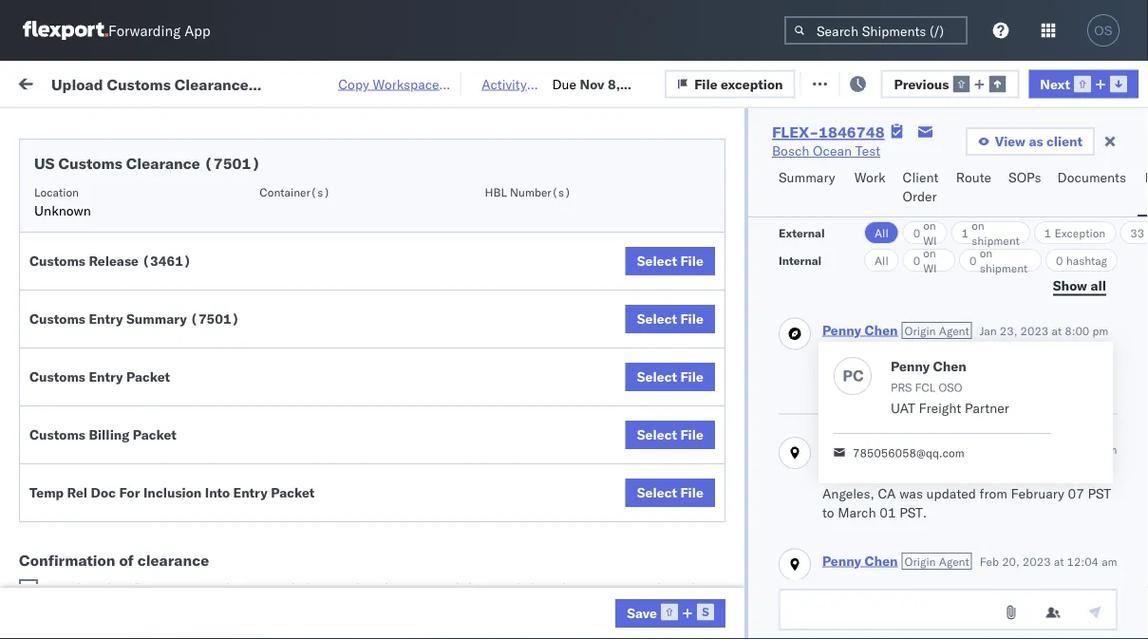 Task type: locate. For each thing, give the bounding box(es) containing it.
1 select from the top
[[637, 253, 677, 269]]

penny chen button
[[822, 321, 898, 338], [822, 441, 898, 457], [822, 552, 898, 569]]

updated
[[926, 485, 976, 502], [926, 597, 976, 613]]

demo left bookings
[[758, 608, 793, 625]]

pst right 31
[[1081, 597, 1104, 613]]

2023 down oso
[[956, 407, 984, 421]]

0 vertical spatial all button
[[864, 221, 899, 244]]

for inside the scheduled arrival for a voyage to los angeles, ca was updated from january 31 pst to march 01 pst. container number: hlxu8034992
[[955, 578, 971, 595]]

2 vertical spatial flex-1889466
[[1048, 566, 1147, 583]]

01 for arrival
[[880, 615, 896, 632]]

schedule pickup from los angeles, ca link for second the schedule pickup from los angeles, ca button from the bottom of the page
[[44, 388, 270, 426]]

file exception button
[[803, 68, 934, 96], [803, 68, 934, 96], [665, 70, 795, 98], [665, 70, 795, 98]]

for right arrival
[[955, 578, 971, 595]]

2 vertical spatial pst,
[[363, 566, 392, 583]]

4 resize handle column header from the left
[[672, 147, 695, 639]]

1 vertical spatial confirm
[[44, 566, 92, 582]]

1 ocean fcl from the top
[[581, 232, 648, 249]]

appointment up "confirm pickup from los angeles, ca" link
[[156, 482, 234, 499]]

am for pdt,
[[346, 190, 368, 207]]

3 schedule from the top
[[44, 305, 100, 322]]

agent up departure
[[939, 443, 969, 457]]

chen for with
[[865, 321, 898, 338]]

ca inside the scheduled arrival for a voyage to los angeles, ca was updated from january 31 pst to march 01 pst. container number: hlxu8034992
[[878, 597, 896, 613]]

packet up 4:00
[[271, 484, 315, 501]]

delivery for 11:59 pm pst, dec 13, 2022
[[103, 482, 152, 499]]

c
[[853, 366, 864, 385]]

summary
[[779, 169, 835, 186], [126, 311, 187, 327]]

0 vertical spatial (7501)
[[204, 154, 261, 173]]

pm inside due nov 8, 11:00 pm
[[620, 94, 641, 111]]

have
[[531, 580, 559, 597]]

785056058@qq.com
[[853, 446, 964, 460]]

customs entry packet
[[29, 368, 170, 385]]

pickup for 4th the schedule pickup from los angeles, ca button from the top of the page
[[103, 431, 144, 447]]

1 vertical spatial the
[[822, 467, 845, 483]]

2022 for the schedule pickup from los angeles, ca link related to second the schedule pickup from los angeles, ca button from the bottom of the page
[[447, 399, 480, 416]]

schedule pickup from los angeles, ca button down (3461)
[[44, 304, 270, 344]]

chen down uat on the right bottom of page
[[865, 441, 898, 457]]

freight
[[919, 400, 961, 416]]

5 select file button from the top
[[626, 479, 715, 507]]

appointment up (3461)
[[156, 231, 234, 248]]

march inside the scheduled arrival for a voyage to los angeles, ca was updated from january 31 pst to march 01 pst. container number: hlxu8034992
[[838, 615, 876, 632]]

2 the from the top
[[822, 467, 845, 483]]

1 vertical spatial 11:59 pm pdt, nov 4, 2022
[[306, 274, 480, 291]]

12:04 for the scheduled departure for a voyage from los angeles, ca was updated from february 07 pst to march 01 pst.
[[1067, 443, 1099, 457]]

1 vertical spatial schedule delivery appointment link
[[44, 356, 234, 375]]

1 resize handle column header from the left
[[272, 147, 294, 639]]

2 schedule from the top
[[44, 264, 100, 280]]

documents up flex-1660288
[[1057, 169, 1126, 186]]

7 schedule from the top
[[44, 482, 100, 499]]

1 penny chen origin agent from the top
[[822, 321, 969, 338]]

for inside 'the scheduled departure for a voyage from los angeles, ca was updated from february 07 pst to march 01 pst.'
[[976, 467, 993, 483]]

cleared
[[650, 580, 695, 597]]

2 vertical spatial appointment
[[156, 482, 234, 499]]

07
[[1068, 485, 1084, 502]]

0 vertical spatial the
[[822, 347, 845, 364]]

feb for arrival
[[980, 554, 999, 568]]

1 vertical spatial 01
[[880, 615, 896, 632]]

chen for departure
[[865, 441, 898, 457]]

schedule delivery appointment button up confirm pickup from los angeles, ca
[[44, 481, 234, 502]]

that
[[102, 580, 127, 597], [463, 580, 488, 597]]

and
[[437, 580, 460, 597]]

all button
[[864, 221, 899, 244], [864, 249, 899, 272]]

dec down 11:59 pm pst, dec 13, 2022 on the bottom left of the page
[[394, 525, 419, 541]]

pst. down arrival
[[900, 615, 927, 632]]

customs for customs entry packet
[[29, 368, 85, 385]]

01 inside 'the scheduled departure for a voyage from los angeles, ca was updated from february 07 pst to march 01 pst.'
[[880, 504, 896, 521]]

work
[[46, 69, 95, 95]]

0 horizontal spatial file exception
[[694, 75, 783, 92]]

schedule pickup from los angeles, ca link for third the schedule pickup from los angeles, ca button from the bottom
[[44, 304, 270, 342]]

pst, up the 6:00 am pst, dec 24, 2022 on the left of page
[[362, 525, 391, 541]]

file exception down search shipments (/) text box
[[833, 74, 922, 90]]

was inside the scheduled arrival for a voyage to los angeles, ca was updated from january 31 pst to march 01 pst. container number: hlxu8034992
[[899, 597, 923, 613]]

customs down workitem button
[[90, 180, 144, 197]]

nov
[[580, 75, 604, 92], [404, 232, 428, 249], [404, 274, 428, 291], [404, 399, 428, 416]]

11:59 pm pdt, nov 4, 2022
[[306, 232, 480, 249], [306, 274, 480, 291], [306, 399, 480, 416]]

4 select from the top
[[637, 426, 677, 443]]

for right departure
[[976, 467, 993, 483]]

penny chen button up c
[[822, 321, 898, 338]]

0 vertical spatial appointment
[[156, 231, 234, 248]]

schedule pickup from los angeles, ca button down customs entry packet
[[44, 388, 270, 428]]

1 all from the top
[[875, 226, 888, 240]]

hlxu8034992 inside the scheduled arrival for a voyage to los angeles, ca was updated from january 31 pst to march 01 pst. container number: hlxu8034992
[[822, 634, 915, 639]]

2 1889466 from the top
[[1089, 483, 1147, 500]]

1 vertical spatial documents
[[44, 199, 112, 216]]

1 horizontal spatial work
[[854, 169, 886, 186]]

schedule delivery appointment button for 11:59 pm pdt, nov 4, 2022
[[44, 230, 234, 251]]

updated up container
[[926, 597, 976, 613]]

1 schedule pickup from los angeles, ca link from the top
[[44, 263, 270, 301]]

schedule delivery appointment link for 11:59 pm pdt, nov 4, 2022
[[44, 230, 234, 249]]

(7501) up container(s)
[[204, 154, 261, 173]]

origin for departure
[[905, 443, 936, 457]]

filtered
[[19, 116, 65, 133]]

prs
[[891, 380, 912, 395]]

0 vertical spatial all
[[875, 226, 888, 240]]

4,
[[432, 232, 444, 249], [432, 274, 444, 291], [432, 399, 444, 416]]

customs down clearance on the bottom left of page
[[167, 580, 218, 597]]

feb 20, 2023 at 12:04 am up january
[[980, 554, 1117, 568]]

ocean fcl
[[581, 232, 648, 249], [581, 274, 648, 291], [581, 316, 648, 332], [581, 358, 648, 374], [581, 399, 648, 416], [581, 441, 648, 458], [581, 483, 648, 500], [581, 525, 648, 541], [581, 566, 648, 583], [581, 608, 648, 625]]

appointment
[[156, 231, 234, 248], [156, 357, 234, 373], [156, 482, 234, 499]]

0 vertical spatial 11:59 pm pdt, nov 4, 2022
[[306, 232, 480, 249]]

the shipment with container(s) hlxu8034992 departed from shenzhen, china.
[[822, 347, 1113, 383]]

number(s)
[[510, 185, 571, 199]]

1 select file from the top
[[637, 253, 704, 269]]

2 vertical spatial penny chen button
[[822, 552, 898, 569]]

select file for temp rel doc for inclusion into entry packet
[[637, 484, 704, 501]]

0 vertical spatial penny chen origin agent
[[822, 321, 969, 338]]

voyage for january
[[986, 578, 1027, 595]]

4 schedule from the top
[[44, 357, 100, 373]]

the for the scheduled arrival for a voyage to los angeles, ca was updated from january 31 pst to march 01 pst. container number: hlxu8034992
[[822, 578, 845, 595]]

schedule pickup from los angeles, ca down (3461)
[[44, 305, 256, 341]]

0 vertical spatial packet
[[126, 368, 170, 385]]

pickup down the doc at the bottom left of the page
[[96, 514, 137, 531]]

for
[[119, 484, 140, 501]]

01 down 785056058@qq.com
[[880, 504, 896, 521]]

2 was from the top
[[899, 597, 923, 613]]

1 horizontal spatial that
[[463, 580, 488, 597]]

angeles, inside the scheduled arrival for a voyage to los angeles, ca was updated from january 31 pst to march 01 pst. container number: hlxu8034992
[[822, 597, 874, 613]]

20, for arrival
[[1002, 554, 1020, 568]]

next button
[[1029, 70, 1139, 98]]

5 select file from the top
[[637, 484, 704, 501]]

01 for departure
[[880, 504, 896, 521]]

client for client order
[[903, 169, 939, 186]]

packet
[[126, 368, 170, 385], [133, 426, 177, 443], [271, 484, 315, 501]]

ca for the schedule pickup from los angeles, ca link for 1st the schedule pickup from los angeles, ca button from the top
[[44, 283, 62, 299]]

0 vertical spatial hlxu8034992
[[1020, 347, 1113, 364]]

flexport right save
[[705, 608, 754, 625]]

dec for 24,
[[395, 566, 420, 583]]

chen inside penny chen prs fcl oso uat freight partner
[[933, 358, 966, 375]]

schedule delivery appointment for 11:59 pm pst, dec 13, 2022
[[44, 482, 234, 499]]

1 agent from the top
[[939, 323, 969, 337]]

pickup for 1st the schedule pickup from los angeles, ca button from the top
[[103, 264, 144, 280]]

2 vertical spatial 4,
[[432, 399, 444, 416]]

0 vertical spatial voyage
[[1007, 467, 1048, 483]]

3 agent from the top
[[939, 554, 969, 568]]

2 vertical spatial agent
[[939, 554, 969, 568]]

pickup down customs entry packet
[[103, 389, 144, 405]]

was inside 'the scheduled departure for a voyage from los angeles, ca was updated from february 07 pst to march 01 pst.'
[[899, 485, 923, 502]]

penny chen origin agent for arrival
[[822, 552, 969, 569]]

shipment down the 1 on shipment
[[980, 261, 1028, 275]]

20, down oso
[[935, 407, 953, 421]]

1 vertical spatial was
[[899, 597, 923, 613]]

at for the scheduled arrival for a voyage to los angeles, ca was updated from january 31 pst to march 01 pst. container number: hlxu8034992
[[1054, 554, 1064, 568]]

chen up the departed
[[865, 321, 898, 338]]

1 horizontal spatial client
[[903, 169, 939, 186]]

0 vertical spatial march
[[838, 504, 876, 521]]

from down with
[[880, 366, 908, 383]]

01 inside the scheduled arrival for a voyage to los angeles, ca was updated from january 31 pst to march 01 pst. container number: hlxu8034992
[[880, 615, 896, 632]]

appointment down customs entry summary (7501)
[[156, 357, 234, 373]]

1 scheduled from the top
[[848, 467, 911, 483]]

(3461)
[[142, 253, 191, 269]]

schedule pickup from los angeles, ca link up customs entry summary (7501)
[[44, 263, 270, 301]]

filtered by:
[[19, 116, 87, 133]]

internal
[[779, 253, 822, 267]]

pst for 07
[[1088, 485, 1111, 502]]

2 penny chen origin agent from the top
[[822, 441, 969, 457]]

3 appointment from the top
[[156, 482, 234, 499]]

a inside 'the scheduled departure for a voyage from los angeles, ca was updated from february 07 pst to march 01 pst.'
[[997, 467, 1004, 483]]

pickup up for
[[103, 431, 144, 447]]

0 vertical spatial clearance
[[126, 154, 200, 173]]

2 resize handle column header from the left
[[482, 147, 505, 639]]

customs for customs billing packet
[[29, 426, 85, 443]]

message (0)
[[246, 74, 324, 90]]

packet right billing
[[133, 426, 177, 443]]

2 vertical spatial feb
[[980, 554, 999, 568]]

20, for departure
[[1002, 443, 1020, 457]]

3 penny chen button from the top
[[822, 552, 898, 569]]

1 1 from the left
[[962, 226, 969, 240]]

shipment up c
[[848, 347, 904, 364]]

penny up prs
[[891, 358, 930, 375]]

0 vertical spatial 01
[[880, 504, 896, 521]]

2 vertical spatial 11:59 pm pdt, nov 4, 2022
[[306, 399, 480, 416]]

(7501) for us customs clearance (7501)
[[204, 154, 261, 173]]

chen up oso
[[933, 358, 966, 375]]

flex-1660288
[[1048, 190, 1147, 207]]

0 vertical spatial wi
[[923, 233, 937, 247]]

1 the from the top
[[822, 347, 845, 364]]

0 vertical spatial 12:04
[[1067, 443, 1099, 457]]

2 updated from the top
[[926, 597, 976, 613]]

the inside the shipment with container(s) hlxu8034992 departed from shenzhen, china.
[[822, 347, 845, 364]]

pst. down departure
[[900, 504, 927, 521]]

1 vertical spatial entry
[[89, 368, 123, 385]]

scheduled down 785056058@qq.com
[[848, 467, 911, 483]]

us
[[34, 154, 55, 173]]

0 vertical spatial flexport demo consignee
[[705, 190, 860, 207]]

schedule for second the schedule pickup from los angeles, ca button from the bottom of the page
[[44, 389, 100, 405]]

am
[[346, 190, 368, 207], [338, 566, 360, 583]]

2 schedule delivery appointment from the top
[[44, 357, 234, 373]]

am for the scheduled departure for a voyage from los angeles, ca was updated from february 07 pst to march 01 pst.
[[1102, 443, 1117, 457]]

confirm for confirm delivery
[[44, 566, 92, 582]]

clearance inside the upload customs clearance documents
[[147, 180, 208, 197]]

19,
[[433, 190, 454, 207]]

1 vertical spatial march
[[838, 615, 876, 632]]

1 vertical spatial feb
[[980, 443, 999, 457]]

1 select file button from the top
[[626, 247, 715, 275]]

1 horizontal spatial summary
[[779, 169, 835, 186]]

2 agent from the top
[[939, 443, 969, 457]]

these
[[130, 580, 164, 597]]

2023 for arrival
[[1023, 554, 1051, 568]]

3 the from the top
[[822, 578, 845, 595]]

agent for with
[[939, 323, 969, 337]]

entry right into
[[233, 484, 268, 501]]

2022 for schedule delivery appointment link related to 11:59 pm pdt, nov 4, 2022
[[447, 232, 480, 249]]

to inside 'the scheduled departure for a voyage from los angeles, ca was updated from february 07 pst to march 01 pst.'
[[822, 504, 834, 521]]

risk
[[384, 74, 406, 90]]

Search Work text field
[[519, 68, 726, 96]]

fcl
[[624, 232, 648, 249], [624, 274, 648, 291], [624, 316, 648, 332], [624, 358, 648, 374], [915, 380, 936, 395], [624, 399, 648, 416], [624, 441, 648, 458], [624, 483, 648, 500], [624, 525, 648, 541], [624, 566, 648, 583], [624, 608, 648, 625]]

0 vertical spatial documents
[[1057, 169, 1126, 186]]

5 schedule from the top
[[44, 389, 100, 405]]

file for customs billing packet
[[680, 426, 704, 443]]

2 all button from the top
[[864, 249, 899, 272]]

select for customs entry summary (7501)
[[637, 311, 677, 327]]

wi down order
[[923, 233, 937, 247]]

12:04 up 07
[[1067, 443, 1099, 457]]

1 vertical spatial agent
[[939, 443, 969, 457]]

0 horizontal spatial documents
[[44, 199, 112, 216]]

select file for customs billing packet
[[637, 426, 704, 443]]

1 vertical spatial pst,
[[362, 525, 391, 541]]

origin
[[905, 323, 936, 337], [905, 443, 936, 457], [905, 554, 936, 568]]

1 flexport demo consignee from the top
[[705, 190, 860, 207]]

2 schedule pickup from los angeles, ca link from the top
[[44, 304, 270, 342]]

at
[[368, 74, 380, 90], [1052, 323, 1062, 337], [1054, 443, 1064, 457], [1054, 554, 1064, 568]]

2 pst. from the top
[[900, 615, 927, 632]]

customs
[[58, 154, 122, 173], [90, 180, 144, 197], [29, 253, 85, 269], [29, 311, 85, 327], [29, 368, 85, 385], [29, 426, 85, 443]]

0 vertical spatial confirm
[[44, 514, 92, 531]]

schedule delivery appointment button up release
[[44, 230, 234, 251]]

shipment down route button
[[972, 233, 1020, 247]]

0 vertical spatial pst,
[[370, 483, 399, 500]]

flex-1846748
[[772, 123, 885, 141], [1048, 232, 1147, 249], [1048, 274, 1147, 291], [1048, 316, 1147, 332], [1048, 358, 1147, 374], [1048, 399, 1147, 416]]

1 vertical spatial flexport demo consignee
[[705, 608, 860, 625]]

0 vertical spatial summary
[[779, 169, 835, 186]]

2 wi from the top
[[923, 261, 937, 275]]

the inside the scheduled arrival for a voyage to los angeles, ca was updated from january 31 pst to march 01 pst. container number: hlxu8034992
[[822, 578, 845, 595]]

hlxu8034992
[[1020, 347, 1113, 364], [822, 634, 915, 639]]

summary down bosch ocean test link
[[779, 169, 835, 186]]

0 vertical spatial schedule delivery appointment
[[44, 231, 234, 248]]

3 11:59 from the top
[[306, 399, 343, 416]]

3 select file button from the top
[[626, 363, 715, 391]]

schedule delivery appointment link up release
[[44, 230, 234, 249]]

1 vertical spatial penny chen button
[[822, 441, 898, 457]]

confirm
[[53, 580, 99, 597]]

2 scheduled from the top
[[848, 578, 911, 595]]

1 schedule delivery appointment link from the top
[[44, 230, 234, 249]]

1 was from the top
[[899, 485, 923, 502]]

work right import
[[198, 74, 231, 90]]

dec left the 13,
[[403, 483, 427, 500]]

flex-1660288 button
[[1018, 186, 1148, 212], [1018, 186, 1148, 212]]

flex-1893174 button
[[1018, 603, 1148, 630], [1018, 603, 1148, 630]]

a for february
[[997, 467, 1004, 483]]

flexport down client name
[[705, 190, 754, 207]]

2 confirm from the top
[[44, 566, 92, 582]]

2 12:04 from the top
[[1067, 554, 1099, 568]]

2 vertical spatial schedule delivery appointment
[[44, 482, 234, 499]]

0 vertical spatial 1889466
[[1089, 441, 1147, 458]]

0 vertical spatial entry
[[89, 311, 123, 327]]

None checkbox
[[19, 579, 38, 598]]

2 select file button from the top
[[626, 305, 715, 333]]

scheduled inside the scheduled arrival for a voyage to los angeles, ca was updated from january 31 pst to march 01 pst. container number: hlxu8034992
[[848, 578, 911, 595]]

pm for 11:59 pm pst, dec 13, 2022 schedule delivery appointment button
[[346, 483, 367, 500]]

with
[[908, 347, 934, 364]]

from up 07
[[1052, 467, 1079, 483]]

11:00
[[580, 94, 617, 111]]

1 horizontal spatial for
[[976, 467, 993, 483]]

1 schedule from the top
[[44, 231, 100, 248]]

customs up customs billing packet
[[29, 368, 85, 385]]

1 vertical spatial summary
[[126, 311, 187, 327]]

3 schedule delivery appointment link from the top
[[44, 481, 234, 500]]

2 01 from the top
[[880, 615, 896, 632]]

penny up the departed
[[822, 321, 861, 338]]

confirm
[[44, 514, 92, 531], [44, 566, 92, 582]]

summary down (3461)
[[126, 311, 187, 327]]

5 resize handle column header from the left
[[796, 147, 819, 639]]

select file for customs entry packet
[[637, 368, 704, 385]]

3 schedule delivery appointment button from the top
[[44, 481, 234, 502]]

file exception up client name button
[[694, 75, 783, 92]]

customs for customs release (3461)
[[29, 253, 85, 269]]

origin up with
[[905, 323, 936, 337]]

updated inside 'the scheduled departure for a voyage from los angeles, ca was updated from february 07 pst to march 01 pst.'
[[926, 485, 976, 502]]

1 vertical spatial a
[[975, 578, 982, 595]]

2 schedule pickup from los angeles, ca button from the top
[[44, 304, 270, 344]]

bosch ocean test link
[[772, 141, 881, 160]]

customs left billing
[[29, 426, 85, 443]]

(7501) down (3461)
[[190, 311, 240, 327]]

documents
[[222, 580, 288, 597]]

2 11:59 from the top
[[306, 274, 343, 291]]

a inside the scheduled arrival for a voyage to los angeles, ca was updated from january 31 pst to march 01 pst. container number: hlxu8034992
[[975, 578, 982, 595]]

penny down p
[[822, 441, 861, 457]]

1 vertical spatial all button
[[864, 249, 899, 272]]

pst. inside 'the scheduled departure for a voyage from los angeles, ca was updated from february 07 pst to march 01 pst.'
[[900, 504, 927, 521]]

customs inside the upload customs clearance documents
[[90, 180, 144, 197]]

2 origin from the top
[[905, 443, 936, 457]]

1 vertical spatial am
[[338, 566, 360, 583]]

from up the number:
[[980, 597, 1007, 613]]

work down bosch ocean test link
[[854, 169, 886, 186]]

hlxu8034992 inside the shipment with container(s) hlxu8034992 departed from shenzhen, china.
[[1020, 347, 1113, 364]]

1 vertical spatial penny chen origin agent
[[822, 441, 969, 457]]

agent up arrival
[[939, 554, 969, 568]]

2 am from the top
[[1102, 554, 1117, 568]]

fcl inside penny chen prs fcl oso uat freight partner
[[915, 380, 936, 395]]

1 all button from the top
[[864, 221, 899, 244]]

flexport. image
[[23, 21, 108, 40]]

1889466 for 11:59 pm pst, dec 13, 2022
[[1089, 483, 1147, 500]]

voyage up february
[[1007, 467, 1048, 483]]

customs down unknown
[[29, 253, 85, 269]]

2 1 from the left
[[1044, 226, 1052, 240]]

1 horizontal spatial hlxu8034992
[[1020, 347, 1113, 364]]

1 vertical spatial pst
[[1081, 597, 1104, 613]]

(7501)
[[204, 154, 261, 173], [190, 311, 240, 327]]

1 vertical spatial (7501)
[[190, 311, 240, 327]]

0 vertical spatial 23,
[[1000, 323, 1017, 337]]

penny
[[822, 321, 861, 338], [891, 358, 930, 375], [822, 441, 861, 457], [822, 552, 861, 569]]

the for the shipment with container(s) hlxu8034992 departed from shenzhen, china.
[[822, 347, 845, 364]]

schedule delivery appointment down customs entry summary (7501)
[[44, 357, 234, 373]]

1 vertical spatial updated
[[926, 597, 976, 613]]

1 inside the 1 on shipment
[[962, 226, 969, 240]]

2 4, from the top
[[432, 274, 444, 291]]

1 vertical spatial am
[[1102, 554, 1117, 568]]

pst, up 4:00 pm pst, dec 23, 2022
[[370, 483, 399, 500]]

packet down customs entry summary (7501)
[[126, 368, 170, 385]]

penny chen origin agent
[[822, 321, 969, 338], [822, 441, 969, 457], [822, 552, 969, 569]]

3 11:59 pm pdt, nov 4, 2022 from the top
[[306, 399, 480, 416]]

0 vertical spatial agent
[[939, 323, 969, 337]]

message
[[246, 74, 299, 90]]

0 horizontal spatial for
[[955, 578, 971, 595]]

the inside 'the scheduled departure for a voyage from los angeles, ca was updated from february 07 pst to march 01 pst.'
[[822, 467, 845, 483]]

1 feb 20, 2023 at 12:04 am from the top
[[980, 443, 1117, 457]]

1 12:04 from the top
[[1067, 443, 1099, 457]]

3 schedule pickup from los angeles, ca link from the top
[[44, 388, 270, 426]]

pst inside the scheduled arrival for a voyage to los angeles, ca was updated from january 31 pst to march 01 pst. container number: hlxu8034992
[[1081, 597, 1104, 613]]

33
[[1130, 226, 1144, 240]]

schedule delivery appointment button for 11:59 pm pst, dec 13, 2022
[[44, 481, 234, 502]]

container(s)
[[260, 185, 330, 199]]

schedule pickup from los angeles, ca button
[[44, 263, 270, 302], [44, 304, 270, 344], [44, 388, 270, 428], [44, 430, 270, 470]]

schedule pickup from los angeles, ca up for
[[44, 431, 256, 466]]

chen up bookings test consignee
[[865, 552, 898, 569]]

origin for arrival
[[905, 554, 936, 568]]

2 0 on wi from the top
[[913, 245, 937, 275]]

schedule delivery appointment button down customs entry summary (7501)
[[44, 356, 234, 377]]

os
[[1094, 23, 1113, 38]]

1 schedule pickup from los angeles, ca from the top
[[44, 264, 256, 299]]

voyage inside the scheduled arrival for a voyage to los angeles, ca was updated from january 31 pst to march 01 pst. container number: hlxu8034992
[[986, 578, 1027, 595]]

a up container
[[975, 578, 982, 595]]

1 horizontal spatial documents
[[1057, 169, 1126, 186]]

2 vertical spatial dec
[[395, 566, 420, 583]]

that down confirmation of clearance
[[102, 580, 127, 597]]

2 vertical spatial schedule delivery appointment link
[[44, 481, 234, 500]]

schedule delivery appointment link
[[44, 230, 234, 249], [44, 356, 234, 375], [44, 481, 234, 500]]

arrival
[[914, 578, 951, 595]]

pickup up customs entry summary (7501)
[[103, 264, 144, 280]]

hbl number(s)
[[485, 185, 571, 199]]

pst. inside the scheduled arrival for a voyage to los angeles, ca was updated from january 31 pst to march 01 pst. container number: hlxu8034992
[[900, 615, 927, 632]]

0 vertical spatial was
[[899, 485, 923, 502]]

01
[[880, 504, 896, 521], [880, 615, 896, 632]]

angeles, inside confirm pickup from los angeles, ca
[[196, 514, 248, 531]]

0 horizontal spatial that
[[102, 580, 127, 597]]

scheduled
[[848, 467, 911, 483], [848, 578, 911, 595]]

forwarding
[[108, 21, 181, 39]]

2 select from the top
[[637, 311, 677, 327]]

am right 6:00
[[338, 566, 360, 583]]

1 updated from the top
[[926, 485, 976, 502]]

schedule pickup from los angeles, ca link for 4th the schedule pickup from los angeles, ca button from the top of the page
[[44, 430, 270, 468]]

flex-1889466 for 11:59 pm pst, dec 13, 2022
[[1048, 483, 1147, 500]]

4 11:59 from the top
[[306, 483, 343, 500]]

scheduled inside 'the scheduled departure for a voyage from los angeles, ca was updated from february 07 pst to march 01 pst.'
[[848, 467, 911, 483]]

0 vertical spatial dec
[[403, 483, 427, 500]]

0 vertical spatial penny chen button
[[822, 321, 898, 338]]

1 appointment from the top
[[156, 231, 234, 248]]

that right and
[[463, 580, 488, 597]]

clearance up upload customs clearance documents link
[[126, 154, 200, 173]]

1 vertical spatial schedule delivery appointment
[[44, 357, 234, 373]]

march inside 'the scheduled departure for a voyage from los angeles, ca was updated from february 07 pst to march 01 pst.'
[[838, 504, 876, 521]]

feb 20, 2023 at 12:04 am up february
[[980, 443, 1117, 457]]

pst, for 6:00
[[363, 566, 392, 583]]

been
[[562, 580, 592, 597]]

4 schedule pickup from los angeles, ca from the top
[[44, 431, 256, 466]]

app
[[184, 21, 210, 39]]

voyage for february
[[1007, 467, 1048, 483]]

1 vertical spatial wi
[[923, 261, 937, 275]]

agent for arrival
[[939, 554, 969, 568]]

select for customs release (3461)
[[637, 253, 677, 269]]

exception down search shipments (/) text box
[[859, 74, 922, 90]]

confirm inside confirm pickup from los angeles, ca
[[44, 514, 92, 531]]

0 vertical spatial pst.
[[900, 504, 927, 521]]

schedule delivery appointment up confirm pickup from los angeles, ca
[[44, 482, 234, 499]]

client left name
[[705, 155, 735, 170]]

0 horizontal spatial work
[[198, 74, 231, 90]]

client up order
[[903, 169, 939, 186]]

1 vertical spatial clearance
[[147, 180, 208, 197]]

exception
[[1054, 226, 1106, 240]]

pst, down 4:00 pm pst, dec 23, 2022
[[363, 566, 392, 583]]

None text field
[[779, 589, 1118, 631]]

pickup for the confirm pickup from los angeles, ca button
[[96, 514, 137, 531]]

confirm delivery button
[[44, 565, 144, 585]]

2023
[[1020, 323, 1049, 337], [956, 407, 984, 421], [1023, 443, 1051, 457], [1023, 554, 1051, 568]]

container(s)
[[937, 347, 1017, 364]]

3 flex-1889466 from the top
[[1048, 566, 1147, 583]]

3 1889466 from the top
[[1089, 566, 1147, 583]]

6 schedule from the top
[[44, 431, 100, 447]]

1 vertical spatial work
[[854, 169, 886, 186]]

2023 for with
[[1020, 323, 1049, 337]]

select file button
[[626, 247, 715, 275], [626, 305, 715, 333], [626, 363, 715, 391], [626, 421, 715, 449], [626, 479, 715, 507]]

11:59 pm pdt, nov 4, 2022 for 11:59 pm pdt, nov 4, 2022 schedule delivery appointment button
[[306, 232, 480, 249]]

file for customs entry summary (7501)
[[680, 311, 704, 327]]

was down arrival
[[899, 597, 923, 613]]

pickup inside confirm pickup from los angeles, ca
[[96, 514, 137, 531]]

was down departure
[[899, 485, 923, 502]]

schedule pickup from los angeles, ca up billing
[[44, 389, 256, 424]]

id
[[1042, 155, 1054, 170]]

0 vertical spatial am
[[1102, 443, 1117, 457]]

1 11:59 from the top
[[306, 232, 343, 249]]

1 vertical spatial hlxu8034992
[[822, 634, 915, 639]]

0 vertical spatial origin
[[905, 323, 936, 337]]

updated inside the scheduled arrival for a voyage to los angeles, ca was updated from january 31 pst to march 01 pst. container number: hlxu8034992
[[926, 597, 976, 613]]

schedule delivery appointment link down customs entry summary (7501)
[[44, 356, 234, 375]]

select file for customs release (3461)
[[637, 253, 704, 269]]

7 ocean fcl from the top
[[581, 483, 648, 500]]

hlxu8034992 down bookings
[[822, 634, 915, 639]]

confirmation of clearance
[[19, 551, 209, 570]]

packet for customs entry packet
[[126, 368, 170, 385]]

consignee inside button
[[828, 155, 883, 170]]

external
[[779, 226, 825, 240]]

0 vertical spatial schedule delivery appointment link
[[44, 230, 234, 249]]

entry for packet
[[89, 368, 123, 385]]

penny chen origin agent up with
[[822, 321, 969, 338]]

23, up 24,
[[422, 525, 443, 541]]

to
[[822, 504, 834, 521], [1030, 578, 1042, 595], [336, 580, 348, 597], [822, 615, 834, 632]]

1 march from the top
[[838, 504, 876, 521]]

select for customs entry packet
[[637, 368, 677, 385]]

2 vertical spatial penny chen origin agent
[[822, 552, 969, 569]]

0 inside 0 on shipment
[[970, 253, 977, 267]]

2 vertical spatial schedule delivery appointment button
[[44, 481, 234, 502]]

ca inside confirm pickup from los angeles, ca
[[44, 533, 62, 550]]

next
[[1040, 75, 1070, 92]]

1 left the exception at the top
[[1044, 226, 1052, 240]]

chen for arrival
[[865, 552, 898, 569]]

1 vertical spatial demo
[[758, 608, 793, 625]]

4 schedule pickup from los angeles, ca link from the top
[[44, 430, 270, 468]]

3 schedule delivery appointment from the top
[[44, 482, 234, 499]]

0 vertical spatial scheduled
[[848, 467, 911, 483]]

1 horizontal spatial 1
[[1044, 226, 1052, 240]]

number:
[[993, 615, 1046, 632]]

1 flexport from the top
[[705, 190, 754, 207]]

voyage inside 'the scheduled departure for a voyage from los angeles, ca was updated from february 07 pst to march 01 pst.'
[[1007, 467, 1048, 483]]

0 horizontal spatial a
[[975, 578, 982, 595]]

1 01 from the top
[[880, 504, 896, 521]]

0 horizontal spatial client
[[705, 155, 735, 170]]

2022 for upload customs clearance documents link
[[457, 190, 490, 207]]

2 penny chen button from the top
[[822, 441, 898, 457]]

wi left 0 on shipment on the top right
[[923, 261, 937, 275]]

1 wi from the top
[[923, 233, 937, 247]]

3 origin from the top
[[905, 554, 936, 568]]

1 confirm from the top
[[44, 514, 92, 531]]

on
[[456, 74, 471, 90], [923, 218, 936, 232], [972, 218, 985, 232], [923, 245, 936, 260], [980, 245, 993, 260]]

0 vertical spatial am
[[346, 190, 368, 207]]

customs for customs entry summary (7501)
[[29, 311, 85, 327]]

1 vertical spatial packet
[[133, 426, 177, 443]]

pickup for third the schedule pickup from los angeles, ca button from the bottom
[[103, 305, 144, 322]]

2 march from the top
[[838, 615, 876, 632]]

1 vertical spatial for
[[955, 578, 971, 595]]

0 vertical spatial feb 20, 2023 at 12:04 am
[[980, 443, 1117, 457]]

4 schedule pickup from los angeles, ca button from the top
[[44, 430, 270, 470]]

workitem button
[[11, 151, 275, 170]]

3 select file from the top
[[637, 368, 704, 385]]

ca
[[44, 283, 62, 299], [44, 324, 62, 341], [44, 408, 62, 424], [44, 450, 62, 466], [878, 485, 896, 502], [44, 533, 62, 550], [878, 597, 896, 613]]

01 left container
[[880, 615, 896, 632]]

3 4, from the top
[[432, 399, 444, 416]]

pst inside 'the scheduled departure for a voyage from los angeles, ca was updated from february 07 pst to march 01 pst.'
[[1088, 485, 1111, 502]]

0 horizontal spatial customs
[[167, 580, 218, 597]]

schedule pickup from los angeles, ca button up "temp rel doc for inclusion into entry packet"
[[44, 430, 270, 470]]

penny inside penny chen prs fcl oso uat freight partner
[[891, 358, 930, 375]]

0 vertical spatial 20,
[[935, 407, 953, 421]]

ca for "confirm pickup from los angeles, ca" link
[[44, 533, 62, 550]]

flex id
[[1018, 155, 1054, 170]]

schedule delivery appointment up release
[[44, 231, 234, 248]]

penny chen button down uat on the right bottom of page
[[822, 441, 898, 457]]

select file for customs entry summary (7501)
[[637, 311, 704, 327]]

billing
[[89, 426, 129, 443]]

resize handle column header
[[272, 147, 294, 639], [482, 147, 505, 639], [549, 147, 572, 639], [672, 147, 695, 639], [796, 147, 819, 639], [986, 147, 1008, 639], [1114, 147, 1137, 639]]



Task type: vqa. For each thing, say whether or not it's contained in the screenshot.
first 4, from the bottom of the page
yes



Task type: describe. For each thing, give the bounding box(es) containing it.
11:59 for 1st the schedule pickup from los angeles, ca button from the top
[[306, 274, 343, 291]]

3 schedule pickup from los angeles, ca button from the top
[[44, 388, 270, 428]]

4 ocean fcl from the top
[[581, 358, 648, 374]]

760 at risk
[[340, 74, 406, 90]]

schedule for 11:59 pm pst, dec 13, 2022 schedule delivery appointment button
[[44, 482, 100, 499]]

Search Shipments (/) text field
[[784, 16, 968, 45]]

flex-1846748 link
[[772, 123, 885, 141]]

from right billing
[[148, 431, 176, 447]]

client name button
[[695, 151, 800, 170]]

6:00 am pst, dec 24, 2022
[[306, 566, 480, 583]]

client order button
[[895, 160, 949, 217]]

2 demo from the top
[[758, 608, 793, 625]]

pdt, for schedule delivery appointment link related to 11:59 pm pdt, nov 4, 2022
[[370, 232, 400, 249]]

1 horizontal spatial exception
[[859, 74, 922, 90]]

0 on wi for 0
[[913, 245, 937, 275]]

penny chen button for the scheduled departure for a voyage from los angeles, ca was updated from february 07 pst to march 01 pst.
[[822, 441, 898, 457]]

205
[[428, 74, 453, 90]]

consignee button
[[819, 151, 990, 170]]

2 flexport demo consignee from the top
[[705, 608, 860, 625]]

upload customs clearance documents button
[[44, 179, 270, 219]]

1 for exception
[[1044, 226, 1052, 240]]

china.
[[978, 366, 1018, 383]]

pdt, for upload customs clearance documents link
[[371, 190, 401, 207]]

2 appointment from the top
[[156, 357, 234, 373]]

flex-1889466 for 6:00 am pst, dec 24, 2022
[[1048, 566, 1147, 583]]

march for the scheduled arrival for a voyage to los angeles, ca was updated from january 31 pst to march 01 pst. container number: hlxu8034992
[[838, 615, 876, 632]]

goods
[[491, 580, 527, 597]]

location unknown
[[34, 185, 91, 219]]

departure
[[914, 467, 973, 483]]

pm
[[1092, 323, 1109, 337]]

delivery for 6:00 am pst, dec 24, 2022
[[96, 566, 144, 582]]

entry for summary
[[89, 311, 123, 327]]

work inside button
[[198, 74, 231, 90]]

6 resize handle column header from the left
[[986, 147, 1008, 639]]

1 that from the left
[[102, 580, 127, 597]]

1 customs from the left
[[167, 580, 218, 597]]

penny for the scheduled departure for a voyage from los angeles, ca was updated from february 07 pst to march 01 pst.
[[822, 441, 861, 457]]

confirm for confirm pickup from los angeles, ca
[[44, 514, 92, 531]]

2 ocean fcl from the top
[[581, 274, 648, 291]]

forwarding app
[[108, 21, 210, 39]]

from down (3461)
[[148, 305, 176, 322]]

0 horizontal spatial summary
[[126, 311, 187, 327]]

0 hashtag
[[1056, 253, 1107, 267]]

2022 for schedule delivery appointment link related to 11:59 pm pst, dec 13, 2022
[[455, 483, 488, 500]]

this
[[352, 580, 374, 597]]

hbl
[[485, 185, 507, 199]]

summary inside button
[[779, 169, 835, 186]]

2 that from the left
[[463, 580, 488, 597]]

12:00 am pdt, aug 19, 2022
[[306, 190, 490, 207]]

schedule for 11:59 pm pdt, nov 4, 2022 schedule delivery appointment button
[[44, 231, 100, 248]]

for for arrival
[[955, 578, 971, 595]]

scheduled for departure
[[848, 467, 911, 483]]

los inside 'the scheduled departure for a voyage from los angeles, ca was updated from february 07 pst to march 01 pst.'
[[1083, 467, 1104, 483]]

name
[[738, 155, 769, 170]]

1 horizontal spatial 23,
[[1000, 323, 1017, 337]]

client
[[1046, 133, 1083, 150]]

from inside confirm pickup from los angeles, ca
[[140, 514, 168, 531]]

shipment left and
[[378, 580, 434, 597]]

customs entry summary (7501)
[[29, 311, 240, 327]]

i confirm that these customs documents belong to this shipment and that goods have been customs cleared
[[46, 580, 695, 597]]

pdt, for the schedule pickup from los angeles, ca link related to second the schedule pickup from los angeles, ca button from the bottom of the page
[[370, 399, 400, 416]]

import work
[[152, 74, 231, 90]]

schedule for 4th the schedule pickup from los angeles, ca button from the top of the page
[[44, 431, 100, 447]]

feb 20, 2023
[[912, 407, 984, 421]]

updated for departure
[[926, 485, 976, 502]]

3 ocean fcl from the top
[[581, 316, 648, 332]]

track
[[475, 74, 505, 90]]

0 vertical spatial feb
[[912, 407, 932, 421]]

documents inside the upload customs clearance documents
[[44, 199, 112, 216]]

import
[[152, 74, 195, 90]]

feb 20, 2023 at 12:04 am for from
[[980, 443, 1117, 457]]

at for the scheduled departure for a voyage from los angeles, ca was updated from february 07 pst to march 01 pst.
[[1054, 443, 1064, 457]]

wi for 1
[[923, 233, 937, 247]]

1 for on
[[962, 226, 969, 240]]

pst, for 4:00
[[362, 525, 391, 541]]

from right release
[[148, 264, 176, 280]]

schedule for 2nd schedule delivery appointment button
[[44, 357, 100, 373]]

5 ocean fcl from the top
[[581, 399, 648, 416]]

1 flex-1889466 from the top
[[1048, 441, 1147, 458]]

sops
[[1009, 169, 1041, 186]]

all button for external
[[864, 221, 899, 244]]

3 resize handle column header from the left
[[549, 147, 572, 639]]

pst. for departure
[[900, 504, 927, 521]]

appointment for 11:59 pm pdt, nov 4, 2022
[[156, 231, 234, 248]]

batch action
[[1051, 74, 1133, 90]]

actions
[[1077, 155, 1116, 170]]

2022 for "confirm pickup from los angeles, ca" link
[[446, 525, 479, 541]]

1 schedule pickup from los angeles, ca button from the top
[[44, 263, 270, 302]]

us customs clearance (7501)
[[34, 154, 261, 173]]

confirm pickup from los angeles, ca button
[[44, 513, 270, 553]]

flex
[[1018, 155, 1039, 170]]

from inside the scheduled arrival for a voyage to los angeles, ca was updated from january 31 pst to march 01 pst. container number: hlxu8034992
[[980, 597, 1007, 613]]

select file button for customs entry packet
[[626, 363, 715, 391]]

scheduled for arrival
[[848, 578, 911, 595]]

customs release (3461)
[[29, 253, 191, 269]]

2 schedule pickup from los angeles, ca from the top
[[44, 305, 256, 341]]

release
[[89, 253, 139, 269]]

select file button for customs entry summary (7501)
[[626, 305, 715, 333]]

my
[[11, 69, 41, 95]]

ca for the schedule pickup from los angeles, ca link related to second the schedule pickup from los angeles, ca button from the bottom of the page
[[44, 408, 62, 424]]

oso
[[939, 380, 962, 395]]

los inside confirm pickup from los angeles, ca
[[171, 514, 193, 531]]

0 horizontal spatial exception
[[721, 75, 783, 92]]

1 4, from the top
[[432, 232, 444, 249]]

2 schedule delivery appointment button from the top
[[44, 356, 234, 377]]

departed
[[822, 366, 877, 383]]

appointment for 11:59 pm pst, dec 13, 2022
[[156, 482, 234, 499]]

pm for the confirm pickup from los angeles, ca button
[[338, 525, 359, 541]]

confirm delivery
[[44, 566, 144, 582]]

from down customs entry packet
[[148, 389, 176, 405]]

bookings
[[828, 608, 884, 625]]

13,
[[431, 483, 451, 500]]

at left the risk
[[368, 74, 380, 90]]

belong
[[292, 580, 333, 597]]

11:59 pm pst, dec 13, 2022
[[306, 483, 488, 500]]

summary button
[[771, 160, 847, 217]]

205 on track
[[428, 74, 505, 90]]

penny chen origin agent for with
[[822, 321, 969, 338]]

file for customs entry packet
[[680, 368, 704, 385]]

penny for the scheduled arrival for a voyage to los angeles, ca was updated from january 31 pst to march 01 pst. container number: hlxu8034992
[[822, 552, 861, 569]]

3 schedule pickup from los angeles, ca from the top
[[44, 389, 256, 424]]

penny chen button for the scheduled arrival for a voyage to los angeles, ca was updated from january 31 pst to march 01 pst. container number: hlxu8034992
[[822, 552, 898, 569]]

previous
[[894, 75, 949, 92]]

los inside the scheduled arrival for a voyage to los angeles, ca was updated from january 31 pst to march 01 pst. container number: hlxu8034992
[[1045, 578, 1067, 595]]

due
[[552, 75, 576, 92]]

january
[[1011, 597, 1057, 613]]

select for temp rel doc for inclusion into entry packet
[[637, 484, 677, 501]]

from inside the shipment with container(s) hlxu8034992 departed from shenzhen, china.
[[880, 366, 908, 383]]

workitem
[[21, 155, 71, 170]]

feb 20, 2023 at 12:04 am for to
[[980, 554, 1117, 568]]

select for customs billing packet
[[637, 426, 677, 443]]

the scheduled arrival for a voyage to los angeles, ca was updated from january 31 pst to march 01 pst. container number: hlxu8034992
[[822, 578, 1104, 639]]

rel
[[67, 484, 87, 501]]

8 ocean fcl from the top
[[581, 525, 648, 541]]

all for internal
[[875, 253, 888, 267]]

show all button
[[1042, 272, 1118, 300]]

9 ocean fcl from the top
[[581, 566, 648, 583]]

unknown
[[34, 202, 91, 219]]

batch
[[1051, 74, 1088, 90]]

31
[[1061, 597, 1077, 613]]

customs billing packet
[[29, 426, 177, 443]]

select file button for customs release (3461)
[[626, 247, 715, 275]]

p
[[843, 366, 853, 385]]

penny chen prs fcl oso uat freight partner
[[891, 358, 1009, 416]]

on inside the 1 on shipment
[[972, 218, 985, 232]]

on inside 0 on shipment
[[980, 245, 993, 260]]

2 schedule delivery appointment link from the top
[[44, 356, 234, 375]]

my work
[[11, 69, 95, 95]]

1 horizontal spatial file exception
[[833, 74, 922, 90]]

schedule pickup from los angeles, ca link for 1st the schedule pickup from los angeles, ca button from the top
[[44, 263, 270, 301]]

2 customs from the left
[[596, 580, 647, 597]]

shipment inside 0 on shipment
[[980, 261, 1028, 275]]

2 vertical spatial packet
[[271, 484, 315, 501]]

penny chen origin agent for departure
[[822, 441, 969, 457]]

shipment inside the shipment with container(s) hlxu8034992 departed from shenzhen, china.
[[848, 347, 904, 364]]

11:59 pm pdt, nov 4, 2022 for second the schedule pickup from los angeles, ca button from the bottom of the page
[[306, 399, 480, 416]]

at for the shipment with container(s) hlxu8034992 departed from shenzhen, china.
[[1052, 323, 1062, 337]]

container
[[930, 615, 990, 632]]

updated for arrival
[[926, 597, 976, 613]]

1 vertical spatial 23,
[[422, 525, 443, 541]]

flex-1893174
[[1048, 608, 1147, 625]]

clearance for (7501)
[[126, 154, 200, 173]]

confirm delivery link
[[44, 565, 144, 584]]

show
[[1053, 277, 1087, 293]]

march for the scheduled departure for a voyage from los angeles, ca was updated from february 07 pst to march 01 pst.
[[838, 504, 876, 521]]

shipment inside the 1 on shipment
[[972, 233, 1020, 247]]

pdt, for the schedule pickup from los angeles, ca link for 1st the schedule pickup from los angeles, ca button from the top
[[370, 274, 400, 291]]

pst. for arrival
[[900, 615, 927, 632]]

confirm pickup from los angeles, ca
[[44, 514, 248, 550]]

all
[[1091, 277, 1106, 293]]

test inside bosch ocean test link
[[855, 142, 881, 159]]

client name
[[705, 155, 769, 170]]

7 resize handle column header from the left
[[1114, 147, 1137, 639]]

order
[[903, 188, 937, 205]]

work inside 'button'
[[854, 169, 886, 186]]

flex id button
[[1008, 151, 1141, 170]]

packet for customs billing packet
[[133, 426, 177, 443]]

save button
[[615, 599, 725, 628]]

upload
[[44, 180, 87, 197]]

8:00
[[1065, 323, 1089, 337]]

pm for 1st the schedule pickup from los angeles, ca button from the top
[[346, 274, 367, 291]]

all for external
[[875, 226, 888, 240]]

12:00
[[306, 190, 343, 207]]

1889466 for 6:00 am pst, dec 24, 2022
[[1089, 566, 1147, 583]]

work button
[[847, 160, 895, 217]]

1 1889466 from the top
[[1089, 441, 1147, 458]]

view
[[995, 133, 1026, 150]]

february
[[1011, 485, 1064, 502]]

(0)
[[299, 74, 324, 90]]

6 ocean fcl from the top
[[581, 441, 648, 458]]

11:59 for 11:59 pm pdt, nov 4, 2022 schedule delivery appointment button
[[306, 232, 343, 249]]

schedule for 1st the schedule pickup from los angeles, ca button from the top
[[44, 264, 100, 280]]

ca for the schedule pickup from los angeles, ca link corresponding to third the schedule pickup from los angeles, ca button from the bottom
[[44, 324, 62, 341]]

1893174
[[1089, 608, 1147, 625]]

760
[[340, 74, 365, 90]]

from left february
[[980, 485, 1007, 502]]

2023 for departure
[[1023, 443, 1051, 457]]

2 flexport from the top
[[705, 608, 754, 625]]

select file button for customs billing packet
[[626, 421, 715, 449]]

11:59 for second the schedule pickup from los angeles, ca button from the bottom of the page
[[306, 399, 343, 416]]

2 vertical spatial entry
[[233, 484, 268, 501]]

clearance
[[137, 551, 209, 570]]

angeles, inside 'the scheduled departure for a voyage from los angeles, ca was updated from february 07 pst to march 01 pst.'
[[822, 485, 874, 502]]

pst, for 11:59
[[370, 483, 399, 500]]

action
[[1091, 74, 1133, 90]]

4:00 pm pst, dec 23, 2022
[[306, 525, 479, 541]]

ca inside 'the scheduled departure for a voyage from los angeles, ca was updated from february 07 pst to march 01 pst.'
[[878, 485, 896, 502]]

11:59 for 11:59 pm pst, dec 13, 2022 schedule delivery appointment button
[[306, 483, 343, 500]]

10 ocean fcl from the top
[[581, 608, 648, 625]]

route
[[956, 169, 991, 186]]

nov inside due nov 8, 11:00 pm
[[580, 75, 604, 92]]

due nov 8, 11:00 pm
[[552, 75, 641, 111]]

1 demo from the top
[[758, 190, 793, 207]]

8,
[[608, 75, 620, 92]]

customs up upload
[[58, 154, 122, 173]]

the for the scheduled departure for a voyage from los angeles, ca was updated from february 07 pst to march 01 pst.
[[822, 467, 845, 483]]

uat
[[891, 400, 915, 416]]



